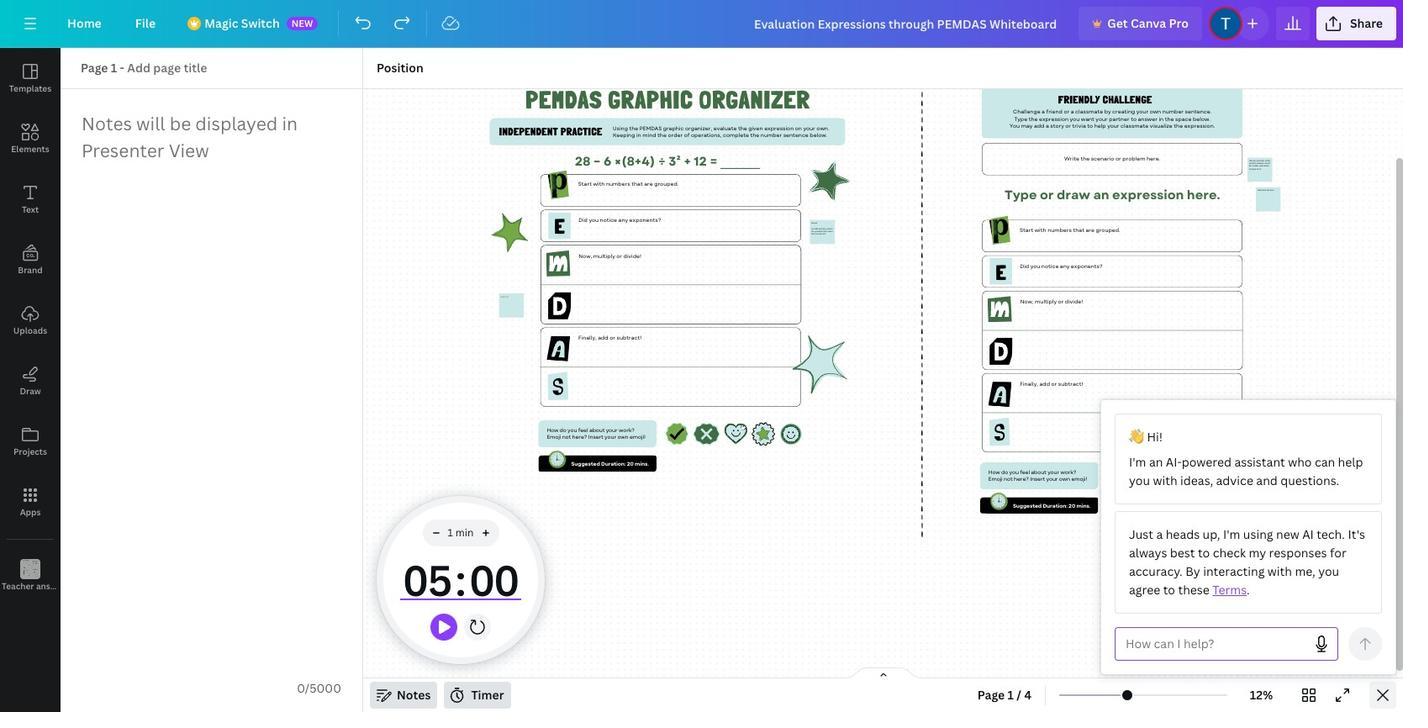 Task type: vqa. For each thing, say whether or not it's contained in the screenshot.


Task type: locate. For each thing, give the bounding box(es) containing it.
expression left trivia
[[1039, 115, 1068, 123]]

and
[[1257, 473, 1278, 489]]

emoji!
[[629, 434, 645, 441], [1071, 476, 1087, 483]]

any down draw
[[1060, 262, 1070, 270]]

did you notice any exponents? down 6
[[578, 217, 661, 224]]

0 horizontal spatial start
[[578, 181, 592, 188]]

0 vertical spatial start with numbers that are grouped.
[[578, 181, 679, 188]]

00 button
[[467, 547, 522, 614]]

below. inside using the pemdas graphic organizer, evaluate the given expression on your own. keeping in mind the order of operations, complete the number sentence below.
[[810, 131, 827, 139]]

0 horizontal spatial an
[[1093, 186, 1109, 204]]

below.
[[1193, 115, 1211, 123], [810, 131, 827, 139]]

0 vertical spatial how
[[547, 427, 558, 434]]

number up visualize
[[1162, 108, 1184, 116]]

the
[[1029, 115, 1038, 123], [1165, 115, 1174, 123], [1174, 122, 1183, 130], [629, 124, 638, 132], [738, 124, 747, 132], [657, 131, 666, 139], [750, 131, 759, 139]]

any down ×(8+4)
[[618, 217, 628, 224]]

0 horizontal spatial any
[[618, 217, 628, 224]]

timer
[[400, 547, 522, 614]]

start with numbers that are grouped. down ×(8+4)
[[578, 181, 679, 188]]

classmate down 'creating'
[[1121, 122, 1148, 130]]

number
[[1162, 108, 1184, 116], [760, 131, 782, 139]]

did
[[578, 217, 587, 224], [1020, 262, 1029, 270]]

feel
[[578, 427, 588, 434], [1020, 469, 1030, 476]]

i'm inside just a heads up, i'm using new ai tech. it's always best to check my responses for accuracy. by interacting with me, you agree to these
[[1224, 526, 1241, 542]]

file
[[135, 15, 156, 31]]

page left -
[[81, 60, 108, 76]]

0 vertical spatial expression
[[1039, 115, 1068, 123]]

exponents?
[[629, 217, 661, 224], [1071, 262, 1103, 270]]

0 horizontal spatial insert
[[588, 434, 603, 441]]

file button
[[122, 7, 169, 40]]

1 vertical spatial numbers
[[1048, 226, 1072, 234]]

independent practice
[[499, 125, 602, 138]]

grouped. down type or draw an expression here.
[[1096, 226, 1120, 234]]

1 vertical spatial challenge
[[1013, 108, 1040, 116]]

0 horizontal spatial expression
[[764, 124, 794, 132]]

answer right 'creating'
[[1138, 115, 1157, 123]]

0 vertical spatial that
[[631, 181, 643, 188]]

classmate down friendly at top
[[1075, 108, 1103, 116]]

tech.
[[1317, 526, 1346, 542]]

help right can
[[1339, 454, 1364, 470]]

notes
[[397, 687, 431, 703]]

challenge up 'creating'
[[1103, 93, 1152, 106]]

1 horizontal spatial here?
[[1014, 476, 1029, 483]]

to down accuracy.
[[1164, 582, 1176, 598]]

0
[[297, 680, 305, 696]]

1 vertical spatial emoji!
[[1071, 476, 1087, 483]]

a right the just
[[1157, 526, 1163, 542]]

a
[[1042, 108, 1045, 116], [1071, 108, 1074, 116], [1046, 122, 1049, 130], [1157, 526, 1163, 542]]

numbers down draw
[[1048, 226, 1072, 234]]

0 horizontal spatial help
[[1094, 122, 1106, 130]]

0 vertical spatial i'm
[[1129, 454, 1147, 470]]

1 vertical spatial in
[[636, 131, 641, 139]]

0 horizontal spatial page
[[81, 60, 108, 76]]

how
[[547, 427, 558, 434], [988, 469, 1000, 476]]

0 vertical spatial pemdas
[[525, 85, 602, 115]]

notice down draw
[[1041, 262, 1059, 270]]

i'm down 👋
[[1129, 454, 1147, 470]]

operations,
[[691, 131, 722, 139]]

below. right space
[[1193, 115, 1211, 123]]

page 1 / 4
[[978, 687, 1032, 703]]

1 horizontal spatial how
[[988, 469, 1000, 476]]

numbers
[[606, 181, 630, 188], [1048, 226, 1072, 234]]

1 left -
[[111, 60, 117, 76]]

exponents? down draw
[[1071, 262, 1103, 270]]

1 horizontal spatial e
[[996, 260, 1007, 285]]

28 − 6 ×(8+4) ÷ 3² + 12 =
[[575, 152, 717, 170]]

you inside challenge a friend or a classmate by creating your own number sentence. type the expression you want your partner to answer in the space below. you may add a story or trivia to help your classmate visualize the expression.
[[1070, 115, 1080, 123]]

apps
[[20, 506, 41, 518]]

may
[[1021, 122, 1033, 130]]

answer inside side panel tab list
[[36, 580, 65, 592]]

1 left min
[[448, 526, 453, 540]]

1 horizontal spatial finally, add or subtract!
[[1020, 380, 1083, 388]]

0 horizontal spatial feel
[[578, 427, 588, 434]]

i'm up the check
[[1224, 526, 1241, 542]]

1 vertical spatial how do you feel about your work? emoji not here? insert your own emoji!
[[988, 469, 1087, 483]]

interacting
[[1204, 563, 1265, 579]]

are down draw
[[1086, 226, 1094, 234]]

0 vertical spatial exponents?
[[629, 217, 661, 224]]

1 vertical spatial an
[[1150, 454, 1163, 470]]

that down ×(8+4)
[[631, 181, 643, 188]]

1 horizontal spatial answer
[[1138, 115, 1157, 123]]

0 vertical spatial subtract!
[[616, 335, 641, 342]]

numbers down 6
[[606, 181, 630, 188]]

multiply
[[593, 252, 615, 260], [1035, 298, 1057, 305]]

order
[[668, 131, 683, 139]]

1 vertical spatial now,
[[1020, 298, 1034, 305]]

assistant panel dialog
[[1101, 399, 1397, 675]]

exponents? down "28 − 6 ×(8+4) ÷ 3² + 12 ="
[[629, 217, 661, 224]]

1 vertical spatial here?
[[1014, 476, 1029, 483]]

are
[[644, 181, 653, 188], [1086, 226, 1094, 234]]

1 horizontal spatial did you notice any exponents?
[[1020, 262, 1103, 270]]

help inside challenge a friend or a classmate by creating your own number sentence. type the expression you want your partner to answer in the space below. you may add a story or trivia to help your classmate visualize the expression.
[[1094, 122, 1106, 130]]

1 horizontal spatial page
[[978, 687, 1005, 703]]

start with numbers that are grouped. down draw
[[1020, 226, 1120, 234]]

complete
[[723, 131, 749, 139]]

up,
[[1203, 526, 1221, 542]]

did you notice any exponents? down draw
[[1020, 262, 1103, 270]]

are down "28 − 6 ×(8+4) ÷ 3² + 12 ="
[[644, 181, 653, 188]]

notice
[[600, 217, 617, 224], [1041, 262, 1059, 270]]

you inside i'm an ai-powered assistant who can help you with ideas, advice and questions.
[[1129, 473, 1150, 489]]

that down draw
[[1073, 226, 1084, 234]]

1 for page 1 -
[[111, 60, 117, 76]]

or
[[1064, 108, 1069, 116], [1065, 122, 1071, 130], [1040, 186, 1054, 204], [616, 252, 622, 260], [1058, 298, 1064, 305], [609, 335, 615, 342], [1051, 380, 1057, 388]]

evaluate
[[713, 124, 737, 132]]

projects button
[[0, 411, 61, 472]]

type left draw
[[1004, 186, 1037, 204]]

canva
[[1131, 15, 1167, 31]]

:
[[455, 552, 467, 609]]

a inside just a heads up, i'm using new ai tech. it's always best to check my responses for accuracy. by interacting with me, you agree to these
[[1157, 526, 1163, 542]]

pemdas graphic organizer
[[525, 85, 810, 115]]

terms link
[[1213, 582, 1247, 598]]

0 vertical spatial page
[[81, 60, 108, 76]]

help down by
[[1094, 122, 1106, 130]]

0 vertical spatial an
[[1093, 186, 1109, 204]]

1 vertical spatial suggested duration: 20 mins.
[[1013, 502, 1091, 510]]

page left 4 at the right bottom
[[978, 687, 1005, 703]]

templates button
[[0, 48, 61, 108]]

Design title text field
[[741, 7, 1072, 40]]

subtract!
[[616, 335, 641, 342], [1058, 380, 1083, 388]]

show pages image
[[843, 667, 924, 680]]

with inside i'm an ai-powered assistant who can help you with ideas, advice and questions.
[[1153, 473, 1178, 489]]

below. right the on
[[810, 131, 827, 139]]

pemdas up independent practice
[[525, 85, 602, 115]]

1 horizontal spatial insert
[[1030, 476, 1045, 483]]

1 vertical spatial are
[[1086, 226, 1094, 234]]

page inside 'button'
[[978, 687, 1005, 703]]

an left ai-
[[1150, 454, 1163, 470]]

0 vertical spatial insert
[[588, 434, 603, 441]]

/ inside 'button'
[[1017, 687, 1022, 703]]

me,
[[1295, 563, 1316, 579]]

1 horizontal spatial exponents?
[[1071, 262, 1103, 270]]

timer containing 05
[[400, 547, 522, 614]]

an inside i'm an ai-powered assistant who can help you with ideas, advice and questions.
[[1150, 454, 1163, 470]]

draw
[[1057, 186, 1090, 204]]

0 horizontal spatial mins.
[[635, 460, 649, 468]]

the left given
[[738, 124, 747, 132]]

0 vertical spatial notice
[[600, 217, 617, 224]]

can
[[1315, 454, 1336, 470]]

to right trivia
[[1087, 122, 1093, 130]]

get canva pro
[[1108, 15, 1189, 31]]

notice down 6
[[600, 217, 617, 224]]

1 vertical spatial did you notice any exponents?
[[1020, 262, 1103, 270]]

in left space
[[1159, 115, 1164, 123]]

friendly
[[1058, 93, 1100, 106]]

1 horizontal spatial grouped.
[[1096, 226, 1120, 234]]

type
[[1014, 115, 1027, 123], [1004, 186, 1037, 204]]

1 vertical spatial answer
[[36, 580, 65, 592]]

1 inside 'button'
[[1008, 687, 1014, 703]]

1 horizontal spatial 1
[[448, 526, 453, 540]]

1 vertical spatial did
[[1020, 262, 1029, 270]]

mind
[[642, 131, 656, 139]]

1 vertical spatial emoji
[[988, 476, 1003, 483]]

1 horizontal spatial duration:
[[1043, 502, 1067, 510]]

answer
[[1138, 115, 1157, 123], [36, 580, 65, 592]]

challenge up "may"
[[1013, 108, 1040, 116]]

with left "me,"
[[1268, 563, 1293, 579]]

/
[[305, 680, 310, 696], [1017, 687, 1022, 703]]

1 horizontal spatial now,
[[1020, 298, 1034, 305]]

1 horizontal spatial pemdas
[[639, 124, 662, 132]]

graphic
[[663, 124, 684, 132]]

the right using
[[629, 124, 638, 132]]

to down up,
[[1198, 545, 1210, 561]]

brand
[[18, 264, 43, 276]]

page
[[81, 60, 108, 76], [978, 687, 1005, 703]]

expression
[[1039, 115, 1068, 123], [764, 124, 794, 132], [1112, 186, 1184, 204]]

divide!
[[623, 252, 641, 260], [1065, 298, 1083, 305]]

story
[[1050, 122, 1064, 130]]

2 vertical spatial expression
[[1112, 186, 1184, 204]]

0 vertical spatial finally,
[[578, 335, 596, 342]]

.
[[1247, 582, 1250, 598]]

👋
[[1129, 429, 1145, 445]]

an
[[1093, 186, 1109, 204], [1150, 454, 1163, 470]]

1 for page 1 / 4
[[1008, 687, 1014, 703]]

grouped. down ÷
[[654, 181, 679, 188]]

=
[[710, 152, 717, 170]]

1 left 4 at the right bottom
[[1008, 687, 1014, 703]]

uploads button
[[0, 290, 61, 351]]

1 horizontal spatial subtract!
[[1058, 380, 1083, 388]]

apps button
[[0, 472, 61, 532]]

magic
[[205, 15, 238, 31]]

0 horizontal spatial that
[[631, 181, 643, 188]]

0 vertical spatial any
[[618, 217, 628, 224]]

0 horizontal spatial multiply
[[593, 252, 615, 260]]

teacher answer keys
[[2, 580, 86, 592]]

1 horizontal spatial challenge
[[1103, 93, 1152, 106]]

pemdas left graphic in the top left of the page
[[639, 124, 662, 132]]

0 horizontal spatial do
[[559, 427, 566, 434]]

number inside challenge a friend or a classmate by creating your own number sentence. type the expression you want your partner to answer in the space below. you may add a story or trivia to help your classmate visualize the expression.
[[1162, 108, 1184, 116]]

1 horizontal spatial any
[[1060, 262, 1070, 270]]

Notes will be displayed in Presenter View text field
[[61, 90, 362, 673]]

number left sentence
[[760, 131, 782, 139]]

0 vertical spatial about
[[589, 427, 604, 434]]

type or draw an expression here.
[[1004, 186, 1220, 204]]

1 vertical spatial about
[[1031, 469, 1046, 476]]

with down ai-
[[1153, 473, 1178, 489]]

0 horizontal spatial answer
[[36, 580, 65, 592]]

1 vertical spatial page
[[978, 687, 1005, 703]]

pemdas
[[525, 85, 602, 115], [639, 124, 662, 132]]

0 vertical spatial mins.
[[635, 460, 649, 468]]

0 vertical spatial classmate
[[1075, 108, 1103, 116]]

you
[[1070, 115, 1080, 123], [589, 217, 598, 224], [1030, 262, 1040, 270], [567, 427, 577, 434], [1009, 469, 1019, 476], [1129, 473, 1150, 489], [1319, 563, 1340, 579]]

0 vertical spatial 1
[[111, 60, 117, 76]]

1 vertical spatial now, multiply or divide!
[[1020, 298, 1083, 305]]

1 horizontal spatial number
[[1162, 108, 1184, 116]]

start with numbers that are grouped.
[[578, 181, 679, 188], [1020, 226, 1120, 234]]

pemdas inside using the pemdas graphic organizer, evaluate the given expression on your own. keeping in mind the order of operations, complete the number sentence below.
[[639, 124, 662, 132]]

with
[[593, 181, 605, 188], [1035, 226, 1046, 234], [1153, 473, 1178, 489], [1268, 563, 1293, 579]]

a left friend
[[1042, 108, 1045, 116]]

expression left here.
[[1112, 186, 1184, 204]]

type left friend
[[1014, 115, 1027, 123]]

now, multiply or divide!
[[578, 252, 641, 260], [1020, 298, 1083, 305]]

start
[[578, 181, 592, 188], [1020, 226, 1033, 234]]

in left mind
[[636, 131, 641, 139]]

05 : 00
[[403, 552, 518, 609]]

1 vertical spatial suggested
[[1013, 502, 1042, 510]]

do
[[559, 427, 566, 434], [1001, 469, 1008, 476]]

0 horizontal spatial emoji
[[547, 434, 561, 441]]

keys
[[67, 580, 86, 592]]

work?
[[619, 427, 634, 434], [1060, 469, 1076, 476]]

0 vertical spatial here?
[[572, 434, 587, 441]]

an right draw
[[1093, 186, 1109, 204]]

÷
[[658, 152, 666, 170]]

answer right ; at bottom
[[36, 580, 65, 592]]

to right partner
[[1131, 115, 1137, 123]]

1 horizontal spatial in
[[1159, 115, 1164, 123]]

expression inside challenge a friend or a classmate by creating your own number sentence. type the expression you want your partner to answer in the space below. you may add a story or trivia to help your classmate visualize the expression.
[[1039, 115, 1068, 123]]

0 horizontal spatial number
[[760, 131, 782, 139]]

0 vertical spatial feel
[[578, 427, 588, 434]]

2 vertical spatial 1
[[1008, 687, 1014, 703]]

expression left the on
[[764, 124, 794, 132]]

the right visualize
[[1174, 122, 1183, 130]]

1 vertical spatial help
[[1339, 454, 1364, 470]]

2 horizontal spatial own
[[1150, 108, 1161, 116]]

using the pemdas graphic organizer, evaluate the given expression on your own. keeping in mind the order of operations, complete the number sentence below.
[[613, 124, 829, 139]]

0 vertical spatial are
[[644, 181, 653, 188]]

how do you feel about your work? emoji not here? insert your own emoji!
[[547, 427, 645, 441], [988, 469, 1087, 483]]

suggested duration: 20 mins.
[[571, 460, 649, 468], [1013, 502, 1091, 510]]



Task type: describe. For each thing, give the bounding box(es) containing it.
1 horizontal spatial feel
[[1020, 469, 1030, 476]]

ai-
[[1166, 454, 1182, 470]]

pro
[[1169, 15, 1189, 31]]

you inside just a heads up, i'm using new ai tech. it's always best to check my responses for accuracy. by interacting with me, you agree to these
[[1319, 563, 1340, 579]]

1 horizontal spatial about
[[1031, 469, 1046, 476]]

keeping
[[613, 131, 635, 139]]

of
[[684, 131, 690, 139]]

number inside using the pemdas graphic organizer, evaluate the given expression on your own. keeping in mind the order of operations, complete the number sentence below.
[[760, 131, 782, 139]]

1 horizontal spatial divide!
[[1065, 298, 1083, 305]]

1 horizontal spatial own
[[1059, 476, 1070, 483]]

0 horizontal spatial suggested
[[571, 460, 600, 468]]

hi!
[[1147, 429, 1163, 445]]

1 horizontal spatial notice
[[1041, 262, 1059, 270]]

expression inside using the pemdas graphic organizer, evaluate the given expression on your own. keeping in mind the order of operations, complete the number sentence below.
[[764, 124, 794, 132]]

using
[[1244, 526, 1274, 542]]

home
[[67, 15, 102, 31]]

check
[[1213, 545, 1246, 561]]

trivia
[[1072, 122, 1086, 130]]

teacher
[[2, 580, 34, 592]]

1 vertical spatial start
[[1020, 226, 1033, 234]]

0 vertical spatial suggested duration: 20 mins.
[[571, 460, 649, 468]]

1 vertical spatial add
[[598, 335, 608, 342]]

your inside using the pemdas graphic organizer, evaluate the given expression on your own. keeping in mind the order of operations, complete the number sentence below.
[[803, 124, 815, 132]]

page for page 1 / 4
[[978, 687, 1005, 703]]

0 horizontal spatial finally,
[[578, 335, 596, 342]]

terms .
[[1213, 582, 1250, 598]]

0 horizontal spatial numbers
[[606, 181, 630, 188]]

questions.
[[1281, 473, 1340, 489]]

ai
[[1303, 526, 1314, 542]]

space
[[1175, 115, 1192, 123]]

0 vertical spatial multiply
[[593, 252, 615, 260]]

1 horizontal spatial work?
[[1060, 469, 1076, 476]]

3²
[[668, 152, 681, 170]]

page for page 1 -
[[81, 60, 108, 76]]

canva assistant image
[[1355, 629, 1375, 649]]

position
[[377, 60, 424, 76]]

1 vertical spatial do
[[1001, 469, 1008, 476]]

switch
[[241, 15, 280, 31]]

you
[[1010, 122, 1020, 130]]

1 vertical spatial not
[[1004, 476, 1013, 483]]

05 button
[[400, 547, 455, 614]]

1 horizontal spatial numbers
[[1048, 226, 1072, 234]]

heads
[[1166, 526, 1200, 542]]

timer
[[471, 687, 504, 703]]

0 horizontal spatial notice
[[600, 217, 617, 224]]

1 horizontal spatial did
[[1020, 262, 1029, 270]]

1 vertical spatial type
[[1004, 186, 1037, 204]]

+
[[684, 152, 691, 170]]

1 vertical spatial 20
[[1069, 502, 1075, 510]]

0 vertical spatial do
[[559, 427, 566, 434]]

the right complete
[[750, 131, 759, 139]]

0 horizontal spatial exponents?
[[629, 217, 661, 224]]

1 vertical spatial own
[[617, 434, 628, 441]]

own.
[[816, 124, 829, 132]]

0 horizontal spatial about
[[589, 427, 604, 434]]

1 vertical spatial finally, add or subtract!
[[1020, 380, 1083, 388]]

1 horizontal spatial mins.
[[1076, 502, 1091, 510]]

my
[[1249, 545, 1267, 561]]

6
[[603, 152, 611, 170]]

agree
[[1129, 582, 1161, 598]]

with inside just a heads up, i'm using new ai tech. it's always best to check my responses for accuracy. by interacting with me, you agree to these
[[1268, 563, 1293, 579]]

new
[[292, 17, 313, 29]]

who
[[1289, 454, 1312, 470]]

12
[[694, 152, 707, 170]]

0 vertical spatial grouped.
[[654, 181, 679, 188]]

the left space
[[1165, 115, 1174, 123]]

given
[[748, 124, 763, 132]]

0 vertical spatial did you notice any exponents?
[[578, 217, 661, 224]]

0 vertical spatial e
[[554, 214, 565, 239]]

projects
[[13, 446, 47, 457]]

12% button
[[1235, 682, 1289, 709]]

0 horizontal spatial now,
[[578, 252, 592, 260]]

5000
[[310, 680, 341, 696]]

1 vertical spatial start with numbers that are grouped.
[[1020, 226, 1120, 234]]

the right mind
[[657, 131, 666, 139]]

want
[[1081, 115, 1094, 123]]

in inside challenge a friend or a classmate by creating your own number sentence. type the expression you want your partner to answer in the space below. you may add a story or trivia to help your classmate visualize the expression.
[[1159, 115, 1164, 123]]

a left story
[[1046, 122, 1049, 130]]

1 horizontal spatial emoji
[[988, 476, 1003, 483]]

1 horizontal spatial now, multiply or divide!
[[1020, 298, 1083, 305]]

main menu bar
[[0, 0, 1404, 48]]

12%
[[1250, 687, 1274, 703]]

0 vertical spatial divide!
[[623, 252, 641, 260]]

;
[[29, 582, 31, 593]]

1 horizontal spatial suggested
[[1013, 502, 1042, 510]]

text
[[22, 204, 39, 215]]

magic switch
[[205, 15, 280, 31]]

here.
[[1187, 186, 1220, 204]]

0 vertical spatial emoji!
[[629, 434, 645, 441]]

0 vertical spatial now, multiply or divide!
[[578, 252, 641, 260]]

0 vertical spatial duration:
[[601, 460, 626, 468]]

0 horizontal spatial not
[[562, 434, 571, 441]]

1 vertical spatial any
[[1060, 262, 1070, 270]]

0 vertical spatial 20
[[627, 460, 633, 468]]

1 vertical spatial insert
[[1030, 476, 1045, 483]]

text button
[[0, 169, 61, 230]]

just a heads up, i'm using new ai tech. it's always best to check my responses for accuracy. by interacting with me, you agree to these
[[1129, 526, 1366, 598]]

answer inside challenge a friend or a classmate by creating your own number sentence. type the expression you want your partner to answer in the space below. you may add a story or trivia to help your classmate visualize the expression.
[[1138, 115, 1157, 123]]

powered
[[1182, 454, 1232, 470]]

it's
[[1348, 526, 1366, 542]]

min
[[456, 526, 474, 540]]

1 horizontal spatial emoji!
[[1071, 476, 1087, 483]]

0 horizontal spatial finally, add or subtract!
[[578, 335, 641, 342]]

help inside i'm an ai-powered assistant who can help you with ideas, advice and questions.
[[1339, 454, 1364, 470]]

page 1 / 4 button
[[971, 682, 1039, 709]]

👋 hi!
[[1129, 429, 1163, 445]]

add inside challenge a friend or a classmate by creating your own number sentence. type the expression you want your partner to answer in the space below. you may add a story or trivia to help your classmate visualize the expression.
[[1034, 122, 1044, 130]]

by
[[1186, 563, 1201, 579]]

2 vertical spatial add
[[1039, 380, 1050, 388]]

0 horizontal spatial /
[[305, 680, 310, 696]]

draw button
[[0, 351, 61, 411]]

1 horizontal spatial classmate
[[1121, 122, 1148, 130]]

0 / 5000
[[297, 680, 341, 696]]

own inside challenge a friend or a classmate by creating your own number sentence. type the expression you want your partner to answer in the space below. you may add a story or trivia to help your classmate visualize the expression.
[[1150, 108, 1161, 116]]

1 horizontal spatial that
[[1073, 226, 1084, 234]]

0 vertical spatial how do you feel about your work? emoji not here? insert your own emoji!
[[547, 427, 645, 441]]

side panel tab list
[[0, 48, 86, 606]]

with down type or draw an expression here.
[[1035, 226, 1046, 234]]

creating
[[1112, 108, 1135, 116]]

1 vertical spatial e
[[996, 260, 1007, 285]]

by
[[1104, 108, 1111, 116]]

for
[[1330, 545, 1347, 561]]

elements button
[[0, 108, 61, 169]]

0 vertical spatial did
[[578, 217, 587, 224]]

the right 'you'
[[1029, 115, 1038, 123]]

expression.
[[1184, 122, 1215, 130]]

organizer
[[699, 85, 810, 115]]

accuracy.
[[1129, 563, 1183, 579]]

0 horizontal spatial subtract!
[[616, 335, 641, 342]]

i'm an ai-powered assistant who can help you with ideas, advice and questions.
[[1129, 454, 1364, 489]]

00
[[469, 552, 518, 609]]

challenge inside challenge a friend or a classmate by creating your own number sentence. type the expression you want your partner to answer in the space below. you may add a story or trivia to help your classmate visualize the expression.
[[1013, 108, 1040, 116]]

1 vertical spatial multiply
[[1035, 298, 1057, 305]]

these
[[1179, 582, 1210, 598]]

in inside using the pemdas graphic organizer, evaluate the given expression on your own. keeping in mind the order of operations, complete the number sentence below.
[[636, 131, 641, 139]]

ideas,
[[1181, 473, 1214, 489]]

get
[[1108, 15, 1128, 31]]

0 vertical spatial start
[[578, 181, 592, 188]]

1 horizontal spatial finally,
[[1020, 380, 1038, 388]]

Page title text field
[[127, 58, 209, 78]]

responses
[[1270, 545, 1328, 561]]

0 horizontal spatial start with numbers that are grouped.
[[578, 181, 679, 188]]

templates
[[9, 82, 51, 94]]

i'm inside i'm an ai-powered assistant who can help you with ideas, advice and questions.
[[1129, 454, 1147, 470]]

using
[[613, 124, 628, 132]]

a down friendly at top
[[1071, 108, 1074, 116]]

graphic
[[608, 85, 693, 115]]

0 vertical spatial work?
[[619, 427, 634, 434]]

1 vertical spatial grouped.
[[1096, 226, 1120, 234]]

0 out of 5,000 characters used element
[[297, 680, 341, 696]]

×(8+4)
[[614, 152, 655, 170]]

0 horizontal spatial how
[[547, 427, 558, 434]]

friend
[[1046, 108, 1062, 116]]

type inside challenge a friend or a classmate by creating your own number sentence. type the expression you want your partner to answer in the space below. you may add a story or trivia to help your classmate visualize the expression.
[[1014, 115, 1027, 123]]

1 horizontal spatial suggested duration: 20 mins.
[[1013, 502, 1091, 510]]

0 horizontal spatial classmate
[[1075, 108, 1103, 116]]

with down the '−'
[[593, 181, 605, 188]]

0 horizontal spatial here?
[[572, 434, 587, 441]]

Ask Canva Assistant for help text field
[[1126, 628, 1305, 660]]

on
[[795, 124, 802, 132]]

assistant
[[1235, 454, 1286, 470]]

1 vertical spatial how
[[988, 469, 1000, 476]]

below. inside challenge a friend or a classmate by creating your own number sentence. type the expression you want your partner to answer in the space below. you may add a story or trivia to help your classmate visualize the expression.
[[1193, 115, 1211, 123]]

1 vertical spatial subtract!
[[1058, 380, 1083, 388]]

share button
[[1317, 7, 1397, 40]]

−
[[593, 152, 601, 170]]

1 vertical spatial 1
[[448, 526, 453, 540]]

practice
[[560, 125, 602, 138]]

0 vertical spatial challenge
[[1103, 93, 1152, 106]]



